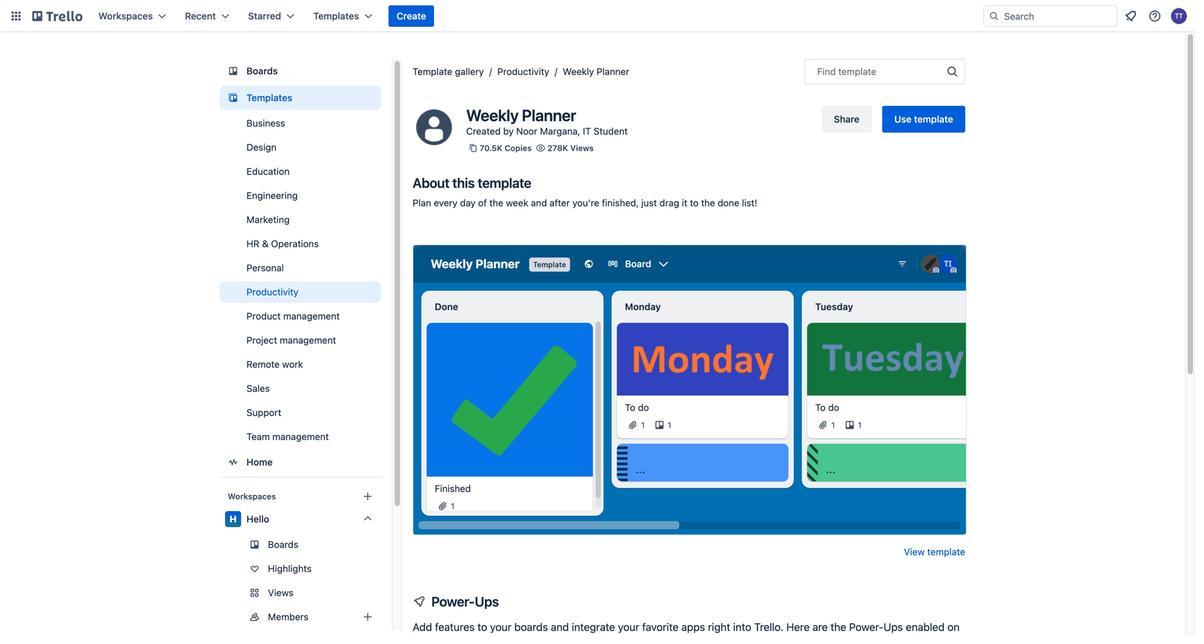 Task type: locate. For each thing, give the bounding box(es) containing it.
remote work
[[247, 359, 303, 370]]

1 vertical spatial productivity link
[[220, 282, 381, 303]]

0 horizontal spatial views
[[268, 588, 294, 599]]

weekly planner
[[563, 66, 630, 77]]

use template button
[[883, 106, 966, 133]]

management for product management
[[283, 311, 340, 322]]

it
[[583, 126, 592, 137]]

0 vertical spatial this
[[453, 175, 475, 191]]

here
[[787, 621, 810, 634]]

productivity down personal
[[247, 287, 299, 298]]

and inside "about this template plan every day of the week and after you're finished, just drag it to the done list!"
[[531, 197, 547, 208]]

1 vertical spatial boards link
[[220, 534, 381, 556]]

planner down primary element
[[597, 66, 630, 77]]

product management
[[247, 311, 340, 322]]

the
[[490, 197, 504, 208], [702, 197, 716, 208], [831, 621, 847, 634]]

1 horizontal spatial weekly
[[563, 66, 595, 77]]

boards link
[[220, 59, 381, 83], [220, 534, 381, 556]]

template inside field
[[839, 66, 877, 77]]

0 horizontal spatial planner
[[522, 106, 577, 125]]

0 horizontal spatial weekly
[[467, 106, 519, 125]]

power-ups
[[432, 594, 499, 610]]

power- up features
[[432, 594, 475, 610]]

management down support link
[[273, 431, 329, 442]]

1 vertical spatial ups
[[884, 621, 904, 634]]

0 vertical spatial boards
[[247, 65, 278, 76]]

and inside add features to your boards and integrate your favorite apps right into trello. here are the power-ups enabled on this template:
[[551, 621, 569, 634]]

1 vertical spatial to
[[478, 621, 488, 634]]

1 vertical spatial boards
[[268, 539, 299, 550]]

0 vertical spatial productivity link
[[498, 66, 550, 77]]

week
[[506, 197, 529, 208]]

0 vertical spatial boards link
[[220, 59, 381, 83]]

ups up template:
[[475, 594, 499, 610]]

productivity link down personal link
[[220, 282, 381, 303]]

are
[[813, 621, 828, 634]]

template right use
[[915, 114, 954, 125]]

1 horizontal spatial ups
[[884, 621, 904, 634]]

1 horizontal spatial views
[[571, 143, 594, 153]]

the left "done"
[[702, 197, 716, 208]]

add features to your boards and integrate your favorite apps right into trello. here are the power-ups enabled on this template:
[[413, 621, 960, 636]]

forward image
[[379, 585, 395, 601], [379, 609, 395, 625]]

0 vertical spatial productivity
[[498, 66, 550, 77]]

work
[[282, 359, 303, 370]]

templates button
[[305, 5, 381, 27]]

Find template field
[[805, 59, 966, 84]]

0 horizontal spatial the
[[490, 197, 504, 208]]

planner inside weekly planner created by noor margana, it student
[[522, 106, 577, 125]]

after
[[550, 197, 570, 208]]

hello
[[247, 514, 269, 525]]

1 horizontal spatial and
[[551, 621, 569, 634]]

boards link up the highlights link
[[220, 534, 381, 556]]

every
[[434, 197, 458, 208]]

members link
[[220, 607, 395, 628]]

0 vertical spatial weekly
[[563, 66, 595, 77]]

1 vertical spatial weekly
[[467, 106, 519, 125]]

0 horizontal spatial your
[[490, 621, 512, 634]]

0 vertical spatial planner
[[597, 66, 630, 77]]

boards up highlights
[[268, 539, 299, 550]]

templates link
[[220, 86, 381, 110]]

1 horizontal spatial to
[[690, 197, 699, 208]]

members
[[268, 612, 309, 623]]

1 horizontal spatial the
[[702, 197, 716, 208]]

1 vertical spatial this
[[413, 635, 431, 636]]

to right it
[[690, 197, 699, 208]]

0 horizontal spatial and
[[531, 197, 547, 208]]

template right view
[[928, 547, 966, 558]]

templates
[[314, 10, 359, 21], [247, 92, 293, 103]]

0 vertical spatial workspaces
[[99, 10, 153, 21]]

1 vertical spatial power-
[[850, 621, 884, 634]]

1 vertical spatial and
[[551, 621, 569, 634]]

1 vertical spatial views
[[268, 588, 294, 599]]

1 vertical spatial productivity
[[247, 287, 299, 298]]

2 boards link from the top
[[220, 534, 381, 556]]

home link
[[220, 451, 381, 475]]

2 vertical spatial management
[[273, 431, 329, 442]]

template up week
[[478, 175, 532, 191]]

plan
[[413, 197, 432, 208]]

1 horizontal spatial planner
[[597, 66, 630, 77]]

boards link for home
[[220, 59, 381, 83]]

0 horizontal spatial ups
[[475, 594, 499, 610]]

the right the "of"
[[490, 197, 504, 208]]

project
[[247, 335, 277, 346]]

productivity link right gallery
[[498, 66, 550, 77]]

workspaces
[[99, 10, 153, 21], [228, 492, 276, 501]]

add image
[[360, 609, 376, 625]]

home
[[247, 457, 273, 468]]

boards right board image at the top left
[[247, 65, 278, 76]]

views
[[571, 143, 594, 153], [268, 588, 294, 599]]

templates right starred "popup button"
[[314, 10, 359, 21]]

team management
[[247, 431, 329, 442]]

0 horizontal spatial power-
[[432, 594, 475, 610]]

70.5k
[[480, 143, 503, 153]]

management for team management
[[273, 431, 329, 442]]

workspaces inside dropdown button
[[99, 10, 153, 21]]

primary element
[[0, 0, 1196, 32]]

your left favorite
[[618, 621, 640, 634]]

planner
[[597, 66, 630, 77], [522, 106, 577, 125]]

template
[[839, 66, 877, 77], [915, 114, 954, 125], [478, 175, 532, 191], [928, 547, 966, 558]]

1 vertical spatial forward image
[[379, 609, 395, 625]]

1 horizontal spatial templates
[[314, 10, 359, 21]]

weekly down primary element
[[563, 66, 595, 77]]

0 vertical spatial power-
[[432, 594, 475, 610]]

share
[[835, 114, 860, 125]]

weekly up created
[[467, 106, 519, 125]]

view template
[[905, 547, 966, 558]]

your left boards
[[490, 621, 512, 634]]

this down add
[[413, 635, 431, 636]]

planner up margana,
[[522, 106, 577, 125]]

2 horizontal spatial the
[[831, 621, 847, 634]]

management up 'project management' link
[[283, 311, 340, 322]]

1 forward image from the top
[[379, 585, 395, 601]]

0 horizontal spatial workspaces
[[99, 10, 153, 21]]

management
[[283, 311, 340, 322], [280, 335, 336, 346], [273, 431, 329, 442]]

templates up business
[[247, 92, 293, 103]]

it
[[682, 197, 688, 208]]

you're
[[573, 197, 600, 208]]

productivity
[[498, 66, 550, 77], [247, 287, 299, 298]]

terry turtle (terryturtle) image
[[1172, 8, 1188, 24]]

1 horizontal spatial this
[[453, 175, 475, 191]]

1 horizontal spatial productivity
[[498, 66, 550, 77]]

templates inside dropdown button
[[314, 10, 359, 21]]

management down 'product management' link
[[280, 335, 336, 346]]

1 horizontal spatial your
[[618, 621, 640, 634]]

template right find
[[839, 66, 877, 77]]

1 vertical spatial planner
[[522, 106, 577, 125]]

power- right are
[[850, 621, 884, 634]]

the right are
[[831, 621, 847, 634]]

day
[[460, 197, 476, 208]]

business link
[[220, 113, 381, 134]]

on
[[948, 621, 960, 634]]

ups left the enabled
[[884, 621, 904, 634]]

your
[[490, 621, 512, 634], [618, 621, 640, 634]]

productivity link
[[498, 66, 550, 77], [220, 282, 381, 303]]

views up members
[[268, 588, 294, 599]]

0 vertical spatial templates
[[314, 10, 359, 21]]

template inside button
[[915, 114, 954, 125]]

starred
[[248, 10, 281, 21]]

1 horizontal spatial workspaces
[[228, 492, 276, 501]]

1 vertical spatial management
[[280, 335, 336, 346]]

noor
[[517, 126, 538, 137]]

view
[[905, 547, 925, 558]]

views down it
[[571, 143, 594, 153]]

this up day
[[453, 175, 475, 191]]

0 horizontal spatial to
[[478, 621, 488, 634]]

about this template plan every day of the week and after you're finished, just drag it to the done list!
[[413, 175, 758, 208]]

0 vertical spatial to
[[690, 197, 699, 208]]

boards link up templates link
[[220, 59, 381, 83]]

0 horizontal spatial productivity link
[[220, 282, 381, 303]]

0 vertical spatial forward image
[[379, 585, 395, 601]]

and left after
[[531, 197, 547, 208]]

find template
[[818, 66, 877, 77]]

1 horizontal spatial power-
[[850, 621, 884, 634]]

business
[[247, 118, 285, 129]]

create button
[[389, 5, 435, 27]]

workspaces button
[[91, 5, 174, 27]]

by
[[504, 126, 514, 137]]

to inside "about this template plan every day of the week and after you're finished, just drag it to the done list!"
[[690, 197, 699, 208]]

0 horizontal spatial this
[[413, 635, 431, 636]]

remote
[[247, 359, 280, 370]]

weekly inside weekly planner created by noor margana, it student
[[467, 106, 519, 125]]

share button
[[822, 106, 872, 133]]

productivity right gallery
[[498, 66, 550, 77]]

planner for weekly planner
[[597, 66, 630, 77]]

education
[[247, 166, 290, 177]]

1 vertical spatial templates
[[247, 92, 293, 103]]

to up template:
[[478, 621, 488, 634]]

0 vertical spatial and
[[531, 197, 547, 208]]

highlights link
[[220, 558, 381, 580]]

1 boards link from the top
[[220, 59, 381, 83]]

0 vertical spatial management
[[283, 311, 340, 322]]

and right boards
[[551, 621, 569, 634]]

planner for weekly planner created by noor margana, it student
[[522, 106, 577, 125]]

finished,
[[602, 197, 639, 208]]

boards for views
[[268, 539, 299, 550]]

power-
[[432, 594, 475, 610], [850, 621, 884, 634]]

1 horizontal spatial productivity link
[[498, 66, 550, 77]]

education link
[[220, 161, 381, 182]]

add
[[413, 621, 432, 634]]



Task type: describe. For each thing, give the bounding box(es) containing it.
278k views
[[548, 143, 594, 153]]

70.5k copies
[[480, 143, 532, 153]]

favorite
[[643, 621, 679, 634]]

starred button
[[240, 5, 303, 27]]

278k
[[548, 143, 569, 153]]

template board image
[[225, 90, 241, 106]]

find
[[818, 66, 836, 77]]

support
[[247, 407, 282, 418]]

personal link
[[220, 257, 381, 279]]

views link
[[220, 583, 395, 604]]

recent
[[185, 10, 216, 21]]

search image
[[990, 11, 1000, 21]]

apps
[[682, 621, 706, 634]]

create
[[397, 10, 426, 21]]

product management link
[[220, 306, 381, 327]]

create a workspace image
[[360, 489, 376, 505]]

boards
[[515, 621, 548, 634]]

personal
[[247, 262, 284, 274]]

template gallery
[[413, 66, 484, 77]]

template:
[[433, 635, 479, 636]]

operations
[[271, 238, 319, 249]]

recent button
[[177, 5, 238, 27]]

noor margana, it student image
[[413, 106, 456, 149]]

this inside "about this template plan every day of the week and after you're finished, just drag it to the done list!"
[[453, 175, 475, 191]]

Search field
[[1000, 6, 1118, 26]]

back to home image
[[32, 5, 82, 27]]

about
[[413, 175, 450, 191]]

2 forward image from the top
[[379, 609, 395, 625]]

team management link
[[220, 426, 381, 448]]

design link
[[220, 137, 381, 158]]

weekly planner link
[[563, 66, 630, 77]]

engineering link
[[220, 185, 381, 206]]

board image
[[225, 63, 241, 79]]

boards for home
[[247, 65, 278, 76]]

enabled
[[907, 621, 945, 634]]

&
[[262, 238, 269, 249]]

marketing link
[[220, 209, 381, 231]]

template gallery link
[[413, 66, 484, 77]]

sales link
[[220, 378, 381, 400]]

margana,
[[540, 126, 581, 137]]

the inside add features to your boards and integrate your favorite apps right into trello. here are the power-ups enabled on this template:
[[831, 621, 847, 634]]

student
[[594, 126, 628, 137]]

list!
[[742, 197, 758, 208]]

done
[[718, 197, 740, 208]]

0 horizontal spatial templates
[[247, 92, 293, 103]]

0 horizontal spatial productivity
[[247, 287, 299, 298]]

weekly planner created by noor margana, it student
[[467, 106, 628, 137]]

template
[[413, 66, 453, 77]]

use
[[895, 114, 912, 125]]

forward image inside views link
[[379, 585, 395, 601]]

product
[[247, 311, 281, 322]]

power- inside add features to your boards and integrate your favorite apps right into trello. here are the power-ups enabled on this template:
[[850, 621, 884, 634]]

use template
[[895, 114, 954, 125]]

of
[[478, 197, 487, 208]]

view template link
[[905, 546, 966, 559]]

ups inside add features to your boards and integrate your favorite apps right into trello. here are the power-ups enabled on this template:
[[884, 621, 904, 634]]

0 vertical spatial ups
[[475, 594, 499, 610]]

created
[[467, 126, 501, 137]]

template for use template
[[915, 114, 954, 125]]

engineering
[[247, 190, 298, 201]]

this inside add features to your boards and integrate your favorite apps right into trello. here are the power-ups enabled on this template:
[[413, 635, 431, 636]]

right
[[708, 621, 731, 634]]

project management link
[[220, 330, 381, 351]]

design
[[247, 142, 277, 153]]

h
[[230, 514, 237, 525]]

project management
[[247, 335, 336, 346]]

1 vertical spatial workspaces
[[228, 492, 276, 501]]

0 vertical spatial views
[[571, 143, 594, 153]]

template inside "about this template plan every day of the week and after you're finished, just drag it to the done list!"
[[478, 175, 532, 191]]

team
[[247, 431, 270, 442]]

boards link for views
[[220, 534, 381, 556]]

template for find template
[[839, 66, 877, 77]]

hr & operations link
[[220, 233, 381, 255]]

weekly for weekly planner
[[563, 66, 595, 77]]

management for project management
[[280, 335, 336, 346]]

weekly for weekly planner created by noor margana, it student
[[467, 106, 519, 125]]

hr & operations
[[247, 238, 319, 249]]

to inside add features to your boards and integrate your favorite apps right into trello. here are the power-ups enabled on this template:
[[478, 621, 488, 634]]

home image
[[225, 455, 241, 471]]

gallery
[[455, 66, 484, 77]]

integrate
[[572, 621, 616, 634]]

trello.
[[755, 621, 784, 634]]

2 your from the left
[[618, 621, 640, 634]]

just
[[642, 197, 657, 208]]

open information menu image
[[1149, 9, 1162, 23]]

support link
[[220, 402, 381, 424]]

features
[[435, 621, 475, 634]]

sales
[[247, 383, 270, 394]]

remote work link
[[220, 354, 381, 375]]

0 notifications image
[[1124, 8, 1140, 24]]

1 your from the left
[[490, 621, 512, 634]]

template for view template
[[928, 547, 966, 558]]

drag
[[660, 197, 680, 208]]

into
[[734, 621, 752, 634]]

hr
[[247, 238, 260, 249]]

marketing
[[247, 214, 290, 225]]



Task type: vqa. For each thing, say whether or not it's contained in the screenshot.
the topmost PREMIUM
no



